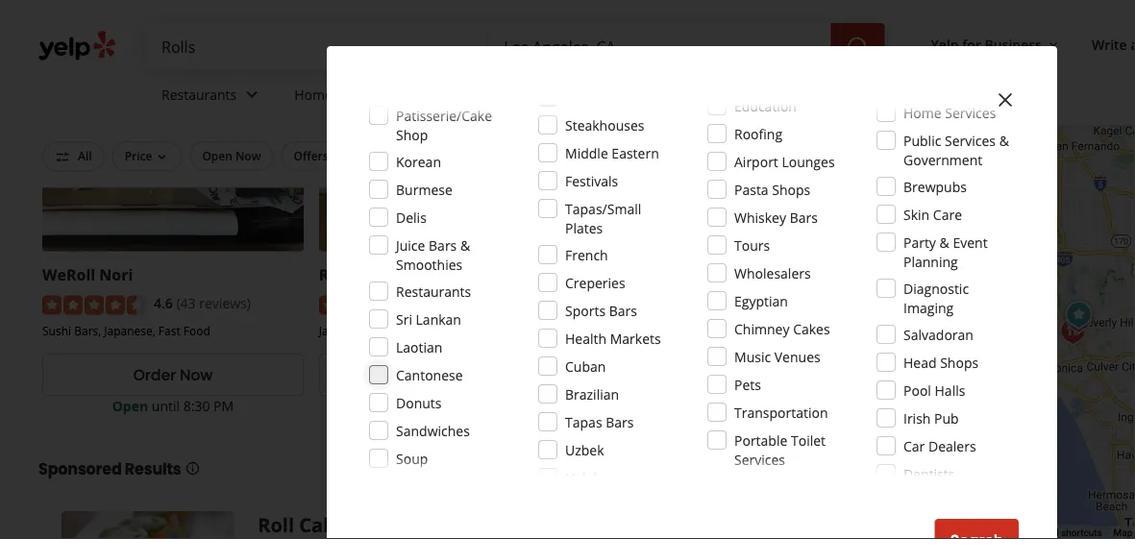 Task type: locate. For each thing, give the bounding box(es) containing it.
until left '8:30'
[[152, 397, 180, 415]]

0 horizontal spatial home
[[294, 85, 333, 103]]

1 vertical spatial for
[[662, 148, 679, 164]]

now for hello fish
[[733, 365, 766, 386]]

0 vertical spatial koreatown
[[393, 264, 478, 285]]

close image
[[994, 88, 1017, 112]]

home inside "link"
[[294, 85, 333, 103]]

1 vertical spatial call
[[299, 512, 335, 538]]

& inside public services & government
[[999, 131, 1009, 149]]

korean
[[396, 152, 441, 171]]

home services inside "link"
[[294, 85, 387, 103]]

weroll
[[42, 264, 95, 285]]

& for juice bars & smoothies
[[460, 236, 470, 254]]

0 vertical spatial shops
[[772, 180, 811, 199]]

order now link for hello fish
[[596, 354, 857, 397]]

health
[[565, 329, 607, 348]]

japanese, down 4.3 star rating image
[[319, 323, 370, 339]]

2 order from the left
[[410, 365, 453, 386]]

reviews) for hello fish
[[760, 295, 812, 313]]

a
[[1131, 35, 1135, 53]]

japanese, sushi bars, chinese
[[319, 323, 478, 339]]

0 horizontal spatial for
[[662, 148, 679, 164]]

(531
[[730, 295, 757, 313]]

now inside open now button
[[235, 148, 261, 164]]

offers delivery
[[294, 148, 377, 164]]

juice bars & smoothies
[[396, 236, 470, 273]]

california roll factory image
[[1054, 312, 1092, 351]]

reviews)
[[199, 295, 251, 313], [484, 295, 535, 313], [760, 295, 812, 313]]

1 horizontal spatial order now link
[[319, 354, 580, 397]]

0 horizontal spatial restaurants
[[161, 85, 237, 103]]

roll call - koreatown
[[319, 264, 478, 285], [258, 512, 457, 538]]

1 horizontal spatial reviews)
[[484, 295, 535, 313]]

japanese, left fast
[[104, 323, 155, 339]]

home up public
[[904, 103, 942, 122]]

1 horizontal spatial offers
[[514, 148, 549, 164]]

pool halls
[[904, 381, 966, 399]]

services up delivery
[[336, 85, 387, 103]]

japanese,
[[104, 323, 155, 339], [319, 323, 370, 339]]

1 horizontal spatial japanese,
[[319, 323, 370, 339]]

1 horizontal spatial call
[[352, 264, 381, 285]]

sponsored
[[38, 459, 122, 480]]

1 vertical spatial roll call - koreatown link
[[258, 512, 457, 538]]

car
[[904, 437, 925, 455]]

map
[[1114, 527, 1133, 539]]

order now link up until 2:00 am
[[596, 354, 857, 397]]

bars up wraps,
[[609, 301, 637, 320]]

0 horizontal spatial japanese,
[[104, 323, 155, 339]]

0 vertical spatial roll call - koreatown
[[319, 264, 478, 285]]

for inside button
[[662, 148, 679, 164]]

1 order now link from the left
[[42, 354, 304, 397]]

0 horizontal spatial order
[[133, 365, 176, 386]]

reviews) up chimney cakes
[[760, 295, 812, 313]]

1 horizontal spatial order now
[[410, 365, 489, 386]]

offers left takeout
[[514, 148, 549, 164]]

services
[[336, 85, 387, 103], [945, 103, 996, 122], [945, 131, 996, 149], [734, 450, 785, 469]]

1 24 chevron down v2 image from the left
[[241, 83, 264, 106]]

1 horizontal spatial order
[[410, 365, 453, 386]]

1 horizontal spatial 24 chevron down v2 image
[[533, 83, 556, 106]]

1 horizontal spatial for
[[962, 35, 981, 53]]

2 horizontal spatial reviews)
[[760, 295, 812, 313]]

shops down the 'airport lounges'
[[772, 180, 811, 199]]

1 vertical spatial shops
[[940, 353, 979, 372]]

for right "yelp"
[[962, 35, 981, 53]]

planning
[[904, 252, 958, 271]]

1 pm from the left
[[213, 397, 234, 415]]

delivery
[[331, 148, 377, 164]]

sushi right salad,
[[671, 323, 700, 339]]

& inside juice bars & smoothies
[[460, 236, 470, 254]]

0 horizontal spatial pm
[[213, 397, 234, 415]]

3 reviews) from the left
[[760, 295, 812, 313]]

2 horizontal spatial order now
[[687, 365, 766, 386]]

order now link up open until 8:30 pm
[[42, 354, 304, 397]]

bars right tapas
[[606, 413, 634, 431]]

sports bars
[[565, 301, 637, 320]]

1 until from the left
[[152, 397, 180, 415]]

diagnostic imaging
[[904, 279, 969, 317]]

order now link up open until 8:45 pm on the bottom of the page
[[319, 354, 580, 397]]

0 vertical spatial -
[[385, 264, 389, 285]]

1 order now from the left
[[133, 365, 213, 386]]

2 horizontal spatial sushi
[[671, 323, 700, 339]]

yelp
[[931, 35, 959, 53]]

offers inside offers delivery button
[[294, 148, 328, 164]]

shop
[[396, 125, 428, 144]]

now down restaurants link
[[235, 148, 261, 164]]

offers for offers delivery
[[294, 148, 328, 164]]

1 horizontal spatial until
[[428, 397, 456, 415]]

middle eastern
[[565, 144, 659, 162]]

fish
[[639, 264, 670, 285]]

head shops
[[904, 353, 979, 372]]

keyboard
[[1019, 527, 1059, 539]]

d
[[1135, 527, 1135, 539]]

roll call - koreatown for roll call - koreatown link to the bottom
[[258, 512, 457, 538]]

food
[[183, 323, 210, 339]]

home services up offers delivery
[[294, 85, 387, 103]]

4.6 star rating image
[[42, 296, 146, 315]]

2 horizontal spatial order
[[687, 365, 729, 386]]

2 reviews) from the left
[[484, 295, 535, 313]]

weroll nori image
[[1060, 296, 1098, 335]]

2 offers from the left
[[514, 148, 549, 164]]

toilet
[[791, 431, 826, 449]]

2 bars, from the left
[[405, 323, 432, 339]]

0 horizontal spatial -
[[340, 512, 346, 538]]

sri lankan
[[396, 310, 461, 328]]

koreatown down soup
[[351, 512, 457, 538]]

2 pm from the left
[[490, 397, 510, 415]]

order for roll call - koreatown
[[410, 365, 453, 386]]

& up the smoothies
[[460, 236, 470, 254]]

dialog containing education
[[0, 0, 1135, 539]]

1 vertical spatial restaurants
[[396, 282, 471, 300]]

0 horizontal spatial until
[[152, 397, 180, 415]]

3 order from the left
[[687, 365, 729, 386]]

tours
[[734, 236, 770, 254]]

pm right '8:45'
[[490, 397, 510, 415]]

2 until from the left
[[428, 397, 456, 415]]

bars up the smoothies
[[429, 236, 457, 254]]

0 horizontal spatial offers
[[294, 148, 328, 164]]

0 horizontal spatial open
[[112, 397, 148, 415]]

airport lounges
[[734, 152, 835, 171]]

koreatown up '4.3' on the bottom of page
[[393, 264, 478, 285]]

1 horizontal spatial home services
[[904, 103, 996, 122]]

weroll nori
[[42, 264, 133, 285]]

order now up until 2:00 am
[[687, 365, 766, 386]]

until
[[152, 397, 180, 415], [428, 397, 456, 415], [705, 397, 733, 415]]

1 horizontal spatial restaurants
[[396, 282, 471, 300]]

& for public services & government
[[999, 131, 1009, 149]]

government
[[904, 150, 983, 169]]

open for roll call - koreatown
[[389, 397, 425, 415]]

pm for roll call - koreatown
[[490, 397, 510, 415]]

koreatown for roll call - koreatown link to the bottom
[[351, 512, 457, 538]]

2 horizontal spatial &
[[999, 131, 1009, 149]]

0 vertical spatial for
[[962, 35, 981, 53]]

bars for whiskey bars
[[790, 208, 818, 226]]

sushi down 4.3 star rating image
[[373, 323, 402, 339]]

reviews) right "(580"
[[484, 295, 535, 313]]

offers takeout button
[[502, 141, 610, 171]]

until up "sandwiches" on the bottom left
[[428, 397, 456, 415]]

1 horizontal spatial -
[[385, 264, 389, 285]]

8:30
[[183, 397, 210, 415]]

3 order now link from the left
[[596, 354, 857, 397]]

1 bars, from the left
[[74, 323, 101, 339]]

good for dinner button
[[617, 141, 732, 171]]

bars inside juice bars & smoothies
[[429, 236, 457, 254]]

order now for weroll nori
[[133, 365, 213, 386]]

reviews) for roll call - koreatown
[[484, 295, 535, 313]]

home services up public services & government
[[904, 103, 996, 122]]

& up planning
[[940, 233, 950, 251]]

1 horizontal spatial pm
[[490, 397, 510, 415]]

offers left delivery
[[294, 148, 328, 164]]

roll for the topmost roll call - koreatown link
[[319, 264, 348, 285]]

new
[[800, 148, 825, 164]]

until left 2:00
[[705, 397, 733, 415]]

offers inside offers takeout button
[[514, 148, 549, 164]]

order now link for weroll nori
[[42, 354, 304, 397]]

services inside "link"
[[336, 85, 387, 103]]

soup
[[396, 449, 428, 468]]

bars for sports bars
[[609, 301, 637, 320]]

open down restaurants link
[[202, 148, 232, 164]]

1 offers from the left
[[294, 148, 328, 164]]

order left pets
[[687, 365, 729, 386]]

roll call - koreatown link down soup
[[258, 512, 457, 538]]

user actions element
[[916, 27, 1135, 65]]

0 horizontal spatial sushi
[[42, 323, 71, 339]]

tapas bars
[[565, 413, 634, 431]]

home services link
[[279, 69, 429, 125]]

roll call - koreatown link
[[319, 264, 478, 285], [258, 512, 457, 538]]

1 sushi from the left
[[42, 323, 71, 339]]

- for roll call - koreatown link to the bottom
[[340, 512, 346, 538]]

1 horizontal spatial &
[[940, 233, 950, 251]]

restaurants down the smoothies
[[396, 282, 471, 300]]

roll
[[319, 264, 348, 285], [258, 512, 294, 538]]

2 horizontal spatial open
[[389, 397, 425, 415]]

1 horizontal spatial home
[[904, 103, 942, 122]]

pm
[[213, 397, 234, 415], [490, 397, 510, 415]]

shops for head shops
[[940, 353, 979, 372]]

patisserie/cake
[[396, 106, 492, 124]]

2 order now link from the left
[[319, 354, 580, 397]]

open up "sandwiches" on the bottom left
[[389, 397, 425, 415]]

1 vertical spatial koreatown
[[351, 512, 457, 538]]

festivals
[[565, 172, 618, 190]]

open until 8:45 pm
[[389, 397, 510, 415]]

4.2 star rating image
[[596, 296, 699, 315]]

cantonese
[[396, 366, 463, 384]]

order now up open until 8:45 pm on the bottom of the page
[[410, 365, 489, 386]]

hello
[[596, 264, 635, 285]]

3 order now from the left
[[687, 365, 766, 386]]

keyboard shortcuts button
[[1019, 526, 1102, 539]]

1 vertical spatial roll call - koreatown
[[258, 512, 457, 538]]

1 vertical spatial roll
[[258, 512, 294, 538]]

& down close icon
[[999, 131, 1009, 149]]

0 horizontal spatial home services
[[294, 85, 387, 103]]

24 chevron down v2 image
[[241, 83, 264, 106], [533, 83, 556, 106]]

results
[[125, 459, 181, 480]]

2 horizontal spatial until
[[705, 397, 733, 415]]

24 chevron down v2 image up offers takeout
[[533, 83, 556, 106]]

0 vertical spatial restaurants
[[161, 85, 237, 103]]

roll call - koreatown link down juice
[[319, 264, 478, 285]]

cakes
[[793, 320, 830, 338]]

dialog
[[0, 0, 1135, 539]]

order up donuts
[[410, 365, 453, 386]]

weroll nori link
[[42, 264, 133, 285]]

hot and new button
[[740, 141, 837, 171]]

laotian
[[396, 338, 443, 356]]

smoothies
[[396, 255, 463, 273]]

shops up 'halls'
[[940, 353, 979, 372]]

1 reviews) from the left
[[199, 295, 251, 313]]

0 horizontal spatial 24 chevron down v2 image
[[241, 83, 264, 106]]

4.6 (43 reviews)
[[154, 295, 251, 313]]

order for hello fish
[[687, 365, 729, 386]]

sushi
[[42, 323, 71, 339], [373, 323, 402, 339], [671, 323, 700, 339]]

2 order now from the left
[[410, 365, 489, 386]]

4.2 (531 reviews)
[[707, 295, 812, 313]]

1 horizontal spatial open
[[202, 148, 232, 164]]

order now up open until 8:30 pm
[[133, 365, 213, 386]]

map d
[[1114, 527, 1135, 539]]

for right good
[[662, 148, 679, 164]]

order up open until 8:30 pm
[[133, 365, 176, 386]]

pm right '8:30'
[[213, 397, 234, 415]]

now up '8:30'
[[180, 365, 213, 386]]

2 japanese, from the left
[[319, 323, 370, 339]]

0 horizontal spatial &
[[460, 236, 470, 254]]

order now link
[[42, 354, 304, 397], [319, 354, 580, 397], [596, 354, 857, 397]]

0 vertical spatial roll
[[319, 264, 348, 285]]

for inside button
[[962, 35, 981, 53]]

4.2
[[707, 295, 726, 313]]

bars down pasta shops
[[790, 208, 818, 226]]

write
[[1092, 35, 1127, 53]]

wraps,
[[596, 323, 633, 339]]

1 order from the left
[[133, 365, 176, 386]]

open up sponsored results
[[112, 397, 148, 415]]

sushi down 4.6 star rating image
[[42, 323, 71, 339]]

roll call - koreatown down soup
[[258, 512, 457, 538]]

0 vertical spatial call
[[352, 264, 381, 285]]

home up offers delivery
[[294, 85, 333, 103]]

2 sushi from the left
[[373, 323, 402, 339]]

shops
[[772, 180, 811, 199], [940, 353, 979, 372]]

now for roll call - koreatown
[[456, 365, 489, 386]]

roll call - koreatown down juice
[[319, 264, 478, 285]]

0 horizontal spatial bars,
[[74, 323, 101, 339]]

1 horizontal spatial bars,
[[405, 323, 432, 339]]

0 horizontal spatial order now
[[133, 365, 213, 386]]

restaurants up open now
[[161, 85, 237, 103]]

now
[[235, 148, 261, 164], [180, 365, 213, 386], [456, 365, 489, 386], [733, 365, 766, 386]]

portable
[[734, 431, 788, 449]]

reviews) right the (43
[[199, 295, 251, 313]]

now up '8:45'
[[456, 365, 489, 386]]

2 horizontal spatial order now link
[[596, 354, 857, 397]]

0 horizontal spatial shops
[[772, 180, 811, 199]]

for
[[962, 35, 981, 53], [662, 148, 679, 164]]

brazilian
[[565, 385, 619, 403]]

open inside open now button
[[202, 148, 232, 164]]

1 horizontal spatial roll
[[319, 264, 348, 285]]

patisserie/cake shop
[[396, 106, 492, 144]]

hot
[[752, 148, 773, 164]]

1 horizontal spatial shops
[[940, 353, 979, 372]]

1 horizontal spatial sushi
[[373, 323, 402, 339]]

0 horizontal spatial reviews)
[[199, 295, 251, 313]]

0 horizontal spatial roll
[[258, 512, 294, 538]]

offers
[[294, 148, 328, 164], [514, 148, 549, 164]]

services down portable
[[734, 450, 785, 469]]

chinese
[[435, 323, 478, 339]]

now up 2:00
[[733, 365, 766, 386]]

24 chevron down v2 image up open now
[[241, 83, 264, 106]]

0 horizontal spatial order now link
[[42, 354, 304, 397]]

0 horizontal spatial call
[[299, 512, 335, 538]]

bars,
[[74, 323, 101, 339], [405, 323, 432, 339]]

&
[[999, 131, 1009, 149], [940, 233, 950, 251], [460, 236, 470, 254]]

bars for juice bars & smoothies
[[429, 236, 457, 254]]

16 chevron down v2 image
[[1046, 37, 1061, 53]]

None search field
[[146, 23, 889, 69]]

services up government
[[945, 131, 996, 149]]

all button
[[42, 141, 104, 172]]

restaurants inside business categories element
[[161, 85, 237, 103]]

car dealers
[[904, 437, 976, 455]]

1 vertical spatial -
[[340, 512, 346, 538]]



Task type: vqa. For each thing, say whether or not it's contained in the screenshot.
top 5 Star Rating image
no



Task type: describe. For each thing, give the bounding box(es) containing it.
open for weroll nori
[[112, 397, 148, 415]]

salvadoran
[[904, 325, 974, 344]]

business
[[985, 35, 1042, 53]]

head
[[904, 353, 937, 372]]

donuts
[[396, 394, 442, 412]]

am
[[767, 397, 787, 415]]

irish pub
[[904, 409, 959, 427]]

pub
[[934, 409, 959, 427]]

whiskey
[[734, 208, 786, 226]]

venues
[[775, 348, 821, 366]]

dentists
[[904, 465, 955, 483]]

tapas
[[565, 413, 602, 431]]

order now for roll call - koreatown
[[410, 365, 489, 386]]

imaging
[[904, 298, 954, 317]]

yelp for business button
[[923, 27, 1069, 62]]

google image
[[911, 514, 975, 539]]

diagnostic
[[904, 279, 969, 298]]

education
[[734, 97, 797, 115]]

hot and new
[[752, 148, 825, 164]]

public
[[904, 131, 941, 149]]

4.3
[[430, 295, 450, 313]]

lankan
[[416, 310, 461, 328]]

business categories element
[[146, 69, 1135, 125]]

1 japanese, from the left
[[104, 323, 155, 339]]

open now button
[[190, 141, 273, 171]]

write a
[[1092, 35, 1135, 53]]

until for roll call - koreatown
[[428, 397, 456, 415]]

chimney
[[734, 320, 790, 338]]

event
[[953, 233, 988, 251]]

offers for offers takeout
[[514, 148, 549, 164]]

all
[[78, 148, 92, 164]]

& inside party & event planning
[[940, 233, 950, 251]]

bars for tapas bars
[[606, 413, 634, 431]]

burmese
[[396, 180, 453, 199]]

for for yelp
[[962, 35, 981, 53]]

16 filter v2 image
[[55, 149, 70, 165]]

markets
[[610, 329, 661, 348]]

0 vertical spatial roll call - koreatown link
[[319, 264, 478, 285]]

french
[[565, 246, 608, 264]]

roofing
[[734, 124, 783, 143]]

good for dinner
[[630, 148, 720, 164]]

brewpubs
[[904, 177, 967, 196]]

public services & government
[[904, 131, 1009, 169]]

call for roll call - koreatown link to the bottom
[[299, 512, 335, 538]]

until 2:00 am
[[705, 397, 787, 415]]

services inside portable toilet services
[[734, 450, 785, 469]]

(43
[[176, 295, 196, 313]]

offers delivery button
[[281, 141, 389, 171]]

pm for weroll nori
[[213, 397, 234, 415]]

weroll nori image
[[1060, 296, 1098, 335]]

home inside dialog
[[904, 103, 942, 122]]

sushi bars, japanese, fast food
[[42, 323, 210, 339]]

koreatown for the topmost roll call - koreatown link
[[393, 264, 478, 285]]

services up public services & government
[[945, 103, 996, 122]]

uzbek
[[565, 441, 604, 459]]

chimney cakes
[[734, 320, 830, 338]]

delis
[[396, 208, 427, 226]]

irish
[[904, 409, 931, 427]]

takeout
[[552, 148, 597, 164]]

now for weroll nori
[[180, 365, 213, 386]]

wholesalers
[[734, 264, 811, 282]]

4.3 star rating image
[[319, 296, 423, 315]]

airport
[[734, 152, 778, 171]]

skin care
[[904, 205, 962, 224]]

dealers
[[929, 437, 976, 455]]

order now for hello fish
[[687, 365, 766, 386]]

wraps, salad, sushi bars
[[596, 323, 727, 339]]

map region
[[812, 125, 1135, 539]]

write a link
[[1084, 27, 1135, 62]]

search image
[[847, 36, 870, 59]]

16 info v2 image
[[185, 461, 200, 477]]

3 until from the left
[[705, 397, 733, 415]]

bars down the 4.2
[[703, 323, 727, 339]]

reviews) for weroll nori
[[199, 295, 251, 313]]

skin
[[904, 205, 930, 224]]

roll call - koreatown for the topmost roll call - koreatown link
[[319, 264, 478, 285]]

sandwiches
[[396, 422, 470, 440]]

eastern
[[612, 144, 659, 162]]

yelp for business
[[931, 35, 1042, 53]]

creperies
[[565, 273, 625, 292]]

- for the topmost roll call - koreatown link
[[385, 264, 389, 285]]

shops for pasta shops
[[772, 180, 811, 199]]

sponsored results
[[38, 459, 181, 480]]

call for the topmost roll call - koreatown link
[[352, 264, 381, 285]]

roll for roll call - koreatown link to the bottom
[[258, 512, 294, 538]]

middle
[[565, 144, 608, 162]]

tapas/small
[[565, 199, 641, 218]]

lounges
[[782, 152, 835, 171]]

open now
[[202, 148, 261, 164]]

pasta shops
[[734, 180, 811, 199]]

tapas/small plates
[[565, 199, 641, 237]]

portable toilet services
[[734, 431, 826, 469]]

for for good
[[662, 148, 679, 164]]

4.6
[[154, 295, 173, 313]]

kazunori | westwood image
[[1060, 300, 1098, 338]]

offers takeout
[[514, 148, 597, 164]]

3 sushi from the left
[[671, 323, 700, 339]]

nori
[[99, 264, 133, 285]]

order now link for roll call - koreatown
[[319, 354, 580, 397]]

whiskey bars
[[734, 208, 818, 226]]

services inside public services & government
[[945, 131, 996, 149]]

2 24 chevron down v2 image from the left
[[533, 83, 556, 106]]

restaurants link
[[146, 69, 279, 125]]

order for weroll nori
[[133, 365, 176, 386]]

health markets
[[565, 329, 661, 348]]

filters group
[[38, 141, 841, 172]]

until for weroll nori
[[152, 397, 180, 415]]

music venues
[[734, 348, 821, 366]]

open until 8:30 pm
[[112, 397, 234, 415]]

dinner
[[682, 148, 720, 164]]

music
[[734, 348, 771, 366]]

halal
[[565, 469, 597, 487]]

8:45
[[460, 397, 487, 415]]

(580
[[453, 295, 480, 313]]

24 chevron down v2 image inside restaurants link
[[241, 83, 264, 106]]

shortcuts
[[1061, 527, 1102, 539]]



